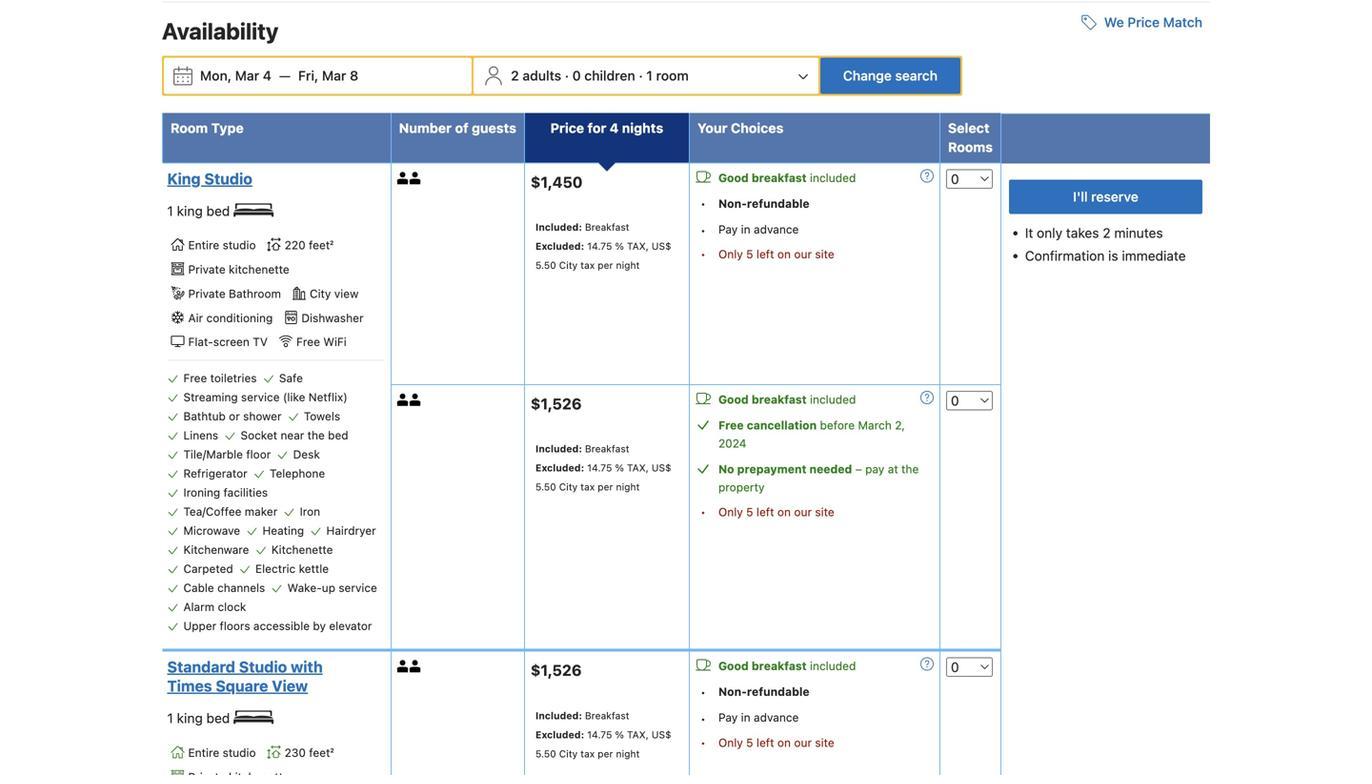 Task type: vqa. For each thing, say whether or not it's contained in the screenshot.
right ·
yes



Task type: locate. For each thing, give the bounding box(es) containing it.
1 vertical spatial our
[[795, 505, 812, 518]]

0 vertical spatial non-refundable
[[719, 197, 810, 210]]

night for standard studio with times square view
[[616, 748, 640, 759]]

3 14.75 % tax, us$ 5.50 city tax per night from the top
[[536, 729, 672, 759]]

kitchenette
[[229, 263, 290, 276]]

0 vertical spatial included
[[810, 171, 856, 184]]

0 vertical spatial price
[[1128, 14, 1160, 30]]

1 only 5 left on our site from the top
[[719, 248, 835, 261]]

feet² right the 230
[[309, 746, 334, 760]]

service up shower
[[241, 391, 280, 404]]

3 per from the top
[[598, 748, 613, 759]]

2 horizontal spatial free
[[719, 418, 744, 432]]

0 horizontal spatial service
[[241, 391, 280, 404]]

socket
[[241, 429, 278, 442]]

private
[[188, 263, 226, 276], [188, 287, 226, 300]]

2 vertical spatial 14.75 % tax, us$ 5.50 city tax per night
[[536, 729, 672, 759]]

1 excluded: from the top
[[536, 240, 585, 252]]

5 for $1,450
[[747, 248, 754, 261]]

advance for $1,526
[[754, 711, 799, 724]]

or
[[229, 410, 240, 423]]

free up 2024
[[719, 418, 744, 432]]

0 vertical spatial good breakfast included
[[719, 171, 856, 184]]

king down times
[[177, 710, 203, 726]]

the right at
[[902, 462, 919, 476]]

2 vertical spatial 5.50
[[536, 748, 557, 759]]

entire studio up private kitchenette
[[188, 239, 256, 252]]

4
[[263, 67, 272, 83], [610, 120, 619, 136]]

free for free toiletries
[[184, 372, 207, 385]]

free left wifi
[[296, 335, 320, 349]]

only for $1,526
[[719, 736, 743, 749]]

0 horizontal spatial price
[[551, 120, 585, 136]]

0 vertical spatial bed
[[206, 203, 230, 219]]

at
[[888, 462, 899, 476]]

0 vertical spatial breakfast
[[752, 171, 807, 184]]

0 horizontal spatial free
[[184, 372, 207, 385]]

pay in advance
[[719, 222, 799, 236], [719, 711, 799, 724]]

entire
[[188, 239, 219, 252], [188, 746, 219, 760]]

0 vertical spatial included: breakfast
[[536, 221, 630, 233]]

1 vertical spatial entire studio
[[188, 746, 256, 760]]

0 vertical spatial 4
[[263, 67, 272, 83]]

3 5 from the top
[[747, 736, 754, 749]]

2 vertical spatial tax,
[[627, 729, 649, 740]]

1 night from the top
[[616, 259, 640, 271]]

2 breakfast from the top
[[585, 443, 630, 454]]

only for $1,450
[[719, 248, 743, 261]]

1 private from the top
[[188, 263, 226, 276]]

no prepayment needed
[[719, 462, 853, 476]]

1 horizontal spatial mar
[[322, 67, 346, 83]]

price inside we price match dropdown button
[[1128, 14, 1160, 30]]

3 breakfast from the top
[[752, 659, 807, 673]]

1 vertical spatial good breakfast included
[[719, 393, 856, 406]]

studio for standard
[[239, 658, 287, 676]]

3 included: breakfast from the top
[[536, 710, 630, 721]]

0 vertical spatial night
[[616, 259, 640, 271]]

3 us$ from the top
[[652, 729, 672, 740]]

0 vertical spatial studio
[[204, 169, 253, 188]]

2 tax from the top
[[581, 481, 595, 492]]

mar left 8
[[322, 67, 346, 83]]

2 vertical spatial good
[[719, 659, 749, 673]]

1 vertical spatial refundable
[[747, 685, 810, 699]]

takes
[[1067, 225, 1100, 240]]

included: for standard studio with times square view
[[536, 710, 582, 721]]

1 tax, from the top
[[627, 240, 649, 252]]

free
[[296, 335, 320, 349], [184, 372, 207, 385], [719, 418, 744, 432]]

your choices
[[698, 120, 784, 136]]

1 5 from the top
[[747, 248, 754, 261]]

studio
[[204, 169, 253, 188], [239, 658, 287, 676]]

us$
[[652, 240, 672, 252], [652, 462, 672, 473], [652, 729, 672, 740]]

2 non- from the top
[[719, 685, 747, 699]]

1 vertical spatial service
[[339, 581, 377, 595]]

1 vertical spatial pay
[[719, 711, 738, 724]]

1 only from the top
[[719, 248, 743, 261]]

0 vertical spatial 1
[[647, 67, 653, 83]]

0 vertical spatial %
[[615, 240, 624, 252]]

2 good breakfast included from the top
[[719, 393, 856, 406]]

2 up is
[[1103, 225, 1111, 240]]

included:
[[536, 221, 582, 233], [536, 443, 582, 454], [536, 710, 582, 721]]

tile/marble floor
[[184, 448, 271, 461]]

1 vertical spatial %
[[615, 462, 624, 473]]

non-refundable
[[719, 197, 810, 210], [719, 685, 810, 699]]

only 5 left on our site
[[719, 248, 835, 261], [719, 505, 835, 518], [719, 736, 835, 749]]

our for $1,450
[[795, 248, 812, 261]]

bed down king studio
[[206, 203, 230, 219]]

studio left the 230
[[223, 746, 256, 760]]

3 good breakfast included from the top
[[719, 659, 856, 673]]

standard studio with times square view link
[[167, 658, 380, 696]]

bed for king studio
[[206, 203, 230, 219]]

included for $1,450
[[810, 171, 856, 184]]

1 vertical spatial non-refundable
[[719, 685, 810, 699]]

1 tax from the top
[[581, 259, 595, 271]]

14.75 for standard studio with times square view
[[588, 729, 612, 740]]

floors
[[220, 619, 250, 633]]

flat-screen tv
[[188, 335, 268, 349]]

3 5.50 from the top
[[536, 748, 557, 759]]

2 vertical spatial 14.75
[[588, 729, 612, 740]]

1 advance from the top
[[754, 222, 799, 236]]

1 us$ from the top
[[652, 240, 672, 252]]

1 refundable from the top
[[747, 197, 810, 210]]

1 on from the top
[[778, 248, 791, 261]]

2 1 king bed from the top
[[167, 710, 234, 726]]

1 vertical spatial breakfast
[[752, 393, 807, 406]]

view
[[334, 287, 359, 300]]

air conditioning
[[188, 311, 273, 324]]

maker
[[245, 505, 278, 518]]

1 down times
[[167, 710, 173, 726]]

3 our from the top
[[795, 736, 812, 749]]

night
[[616, 259, 640, 271], [616, 481, 640, 492], [616, 748, 640, 759]]

service right "up"
[[339, 581, 377, 595]]

2 vertical spatial included: breakfast
[[536, 710, 630, 721]]

1 5.50 from the top
[[536, 259, 557, 271]]

1 horizontal spatial the
[[902, 462, 919, 476]]

the down towels
[[308, 429, 325, 442]]

1 vertical spatial 5
[[747, 505, 754, 518]]

0 horizontal spatial 4
[[263, 67, 272, 83]]

refundable for $1,526
[[747, 685, 810, 699]]

heating
[[263, 524, 304, 537]]

1 14.75 % tax, us$ 5.50 city tax per night from the top
[[536, 240, 672, 271]]

1 pay in advance from the top
[[719, 222, 799, 236]]

1 vertical spatial on
[[778, 505, 791, 518]]

230 feet²
[[285, 746, 334, 760]]

2 vertical spatial only
[[719, 736, 743, 749]]

2 vertical spatial left
[[757, 736, 775, 749]]

0 vertical spatial entire
[[188, 239, 219, 252]]

0 vertical spatial pay in advance
[[719, 222, 799, 236]]

site
[[816, 248, 835, 261], [816, 505, 835, 518], [816, 736, 835, 749]]

0 vertical spatial good
[[719, 171, 749, 184]]

1 horizontal spatial free
[[296, 335, 320, 349]]

1 king bed for king studio
[[167, 203, 234, 219]]

entire up private kitchenette
[[188, 239, 219, 252]]

advance
[[754, 222, 799, 236], [754, 711, 799, 724]]

bed
[[206, 203, 230, 219], [328, 429, 349, 442], [206, 710, 230, 726]]

2 included: from the top
[[536, 443, 582, 454]]

3 14.75 from the top
[[588, 729, 612, 740]]

free cancellation
[[719, 418, 817, 432]]

3 more details on meals and payment options image from the top
[[921, 658, 934, 671]]

0 vertical spatial per
[[598, 259, 613, 271]]

1 horizontal spatial price
[[1128, 14, 1160, 30]]

1 horizontal spatial ·
[[639, 67, 643, 83]]

select rooms
[[949, 120, 993, 155]]

upper
[[184, 619, 217, 633]]

2 vertical spatial breakfast
[[585, 710, 630, 721]]

private for private bathroom
[[188, 287, 226, 300]]

1 left from the top
[[757, 248, 775, 261]]

studio up square
[[239, 658, 287, 676]]

2 vertical spatial free
[[719, 418, 744, 432]]

0 vertical spatial in
[[741, 222, 751, 236]]

0 vertical spatial excluded:
[[536, 240, 585, 252]]

2 vertical spatial included:
[[536, 710, 582, 721]]

2 per from the top
[[598, 481, 613, 492]]

1 vertical spatial 14.75 % tax, us$ 5.50 city tax per night
[[536, 462, 672, 492]]

3 left from the top
[[757, 736, 775, 749]]

2 $1,526 from the top
[[531, 662, 582, 680]]

0 vertical spatial studio
[[223, 239, 256, 252]]

1 king bed down times
[[167, 710, 234, 726]]

0 vertical spatial our
[[795, 248, 812, 261]]

0 vertical spatial 1 king bed
[[167, 203, 234, 219]]

your
[[698, 120, 728, 136]]

1 · from the left
[[565, 67, 569, 83]]

2 private from the top
[[188, 287, 226, 300]]

studio up private kitchenette
[[223, 239, 256, 252]]

1 good breakfast included from the top
[[719, 171, 856, 184]]

cable channels
[[184, 581, 265, 595]]

alarm clock
[[184, 600, 246, 614]]

•
[[701, 197, 706, 210], [701, 224, 706, 237], [701, 248, 706, 261], [701, 505, 706, 518], [701, 686, 706, 699], [701, 712, 706, 726], [701, 736, 706, 749]]

4 for mar
[[263, 67, 272, 83]]

1 14.75 from the top
[[588, 240, 612, 252]]

1 left 'room'
[[647, 67, 653, 83]]

· left 0
[[565, 67, 569, 83]]

king for king studio
[[177, 203, 203, 219]]

2 king from the top
[[177, 710, 203, 726]]

2 vertical spatial tax
[[581, 748, 595, 759]]

number of guests
[[399, 120, 517, 136]]

entire studio down square
[[188, 746, 256, 760]]

free for free wifi
[[296, 335, 320, 349]]

king studio
[[167, 169, 253, 188]]

king
[[177, 203, 203, 219], [177, 710, 203, 726]]

only 5 left on our site for $1,526
[[719, 736, 835, 749]]

0 vertical spatial advance
[[754, 222, 799, 236]]

0 vertical spatial on
[[778, 248, 791, 261]]

1 vertical spatial site
[[816, 505, 835, 518]]

2 left adults
[[511, 67, 519, 83]]

0 vertical spatial 5.50
[[536, 259, 557, 271]]

5
[[747, 248, 754, 261], [747, 505, 754, 518], [747, 736, 754, 749]]

facilities
[[224, 486, 268, 499]]

2 vertical spatial site
[[816, 736, 835, 749]]

1 non- from the top
[[719, 197, 747, 210]]

0 vertical spatial site
[[816, 248, 835, 261]]

studio right king
[[204, 169, 253, 188]]

search
[[896, 67, 938, 83]]

5.50
[[536, 259, 557, 271], [536, 481, 557, 492], [536, 748, 557, 759]]

only
[[719, 248, 743, 261], [719, 505, 743, 518], [719, 736, 743, 749]]

2 vertical spatial breakfast
[[752, 659, 807, 673]]

elevator
[[329, 619, 372, 633]]

5 for $1,526
[[747, 736, 754, 749]]

streaming
[[184, 391, 238, 404]]

1 king bed
[[167, 203, 234, 219], [167, 710, 234, 726]]

site for $1,526
[[816, 736, 835, 749]]

change search
[[844, 67, 938, 83]]

shower
[[243, 410, 282, 423]]

wake-up service
[[288, 581, 377, 595]]

0 horizontal spatial the
[[308, 429, 325, 442]]

2 advance from the top
[[754, 711, 799, 724]]

immediate
[[1123, 248, 1187, 263]]

1 entire studio from the top
[[188, 239, 256, 252]]

1 vertical spatial non-
[[719, 685, 747, 699]]

private bathroom
[[188, 287, 281, 300]]

mar right mon,
[[235, 67, 259, 83]]

1 entire from the top
[[188, 239, 219, 252]]

1 for $1,526
[[167, 710, 173, 726]]

5.50 for standard studio with times square view
[[536, 748, 557, 759]]

non-
[[719, 197, 747, 210], [719, 685, 747, 699]]

0 vertical spatial $1,526
[[531, 395, 582, 413]]

5 • from the top
[[701, 686, 706, 699]]

1 vertical spatial private
[[188, 287, 226, 300]]

upper floors accessible by elevator
[[184, 619, 372, 633]]

non- for $1,526
[[719, 685, 747, 699]]

1 per from the top
[[598, 259, 613, 271]]

0 vertical spatial included:
[[536, 221, 582, 233]]

14.75
[[588, 240, 612, 252], [588, 462, 612, 473], [588, 729, 612, 740]]

0 vertical spatial king
[[177, 203, 203, 219]]

1 breakfast from the top
[[752, 171, 807, 184]]

2 vertical spatial our
[[795, 736, 812, 749]]

3 tax from the top
[[581, 748, 595, 759]]

left for $1,526
[[757, 736, 775, 749]]

4 for for
[[610, 120, 619, 136]]

1 horizontal spatial 2
[[1103, 225, 1111, 240]]

included: breakfast for standard studio with times square view
[[536, 710, 630, 721]]

1 in from the top
[[741, 222, 751, 236]]

3 on from the top
[[778, 736, 791, 749]]

1 good from the top
[[719, 171, 749, 184]]

3 site from the top
[[816, 736, 835, 749]]

1 included: from the top
[[536, 221, 582, 233]]

1 more details on meals and payment options image from the top
[[921, 169, 934, 182]]

1 vertical spatial 14.75
[[588, 462, 612, 473]]

0 vertical spatial us$
[[652, 240, 672, 252]]

private up air
[[188, 287, 226, 300]]

free up streaming
[[184, 372, 207, 385]]

2 vertical spatial %
[[615, 729, 624, 740]]

2 tax, from the top
[[627, 462, 649, 473]]

0 vertical spatial non-
[[719, 197, 747, 210]]

1 vertical spatial $1,526
[[531, 662, 582, 680]]

· right children
[[639, 67, 643, 83]]

0 vertical spatial tax
[[581, 259, 595, 271]]

1 vertical spatial left
[[757, 505, 775, 518]]

2 vertical spatial on
[[778, 736, 791, 749]]

0 vertical spatial more details on meals and payment options image
[[921, 169, 934, 182]]

1 king bed down king studio
[[167, 203, 234, 219]]

1 pay from the top
[[719, 222, 738, 236]]

left
[[757, 248, 775, 261], [757, 505, 775, 518], [757, 736, 775, 749]]

prepayment
[[738, 462, 807, 476]]

2 pay in advance from the top
[[719, 711, 799, 724]]

occupancy image
[[397, 172, 410, 184], [410, 172, 422, 184], [397, 394, 410, 406], [410, 394, 422, 406], [397, 660, 410, 673], [410, 660, 422, 673]]

% for king studio
[[615, 240, 624, 252]]

·
[[565, 67, 569, 83], [639, 67, 643, 83]]

3 tax, from the top
[[627, 729, 649, 740]]

price right we
[[1128, 14, 1160, 30]]

0 vertical spatial private
[[188, 263, 226, 276]]

0 vertical spatial 5
[[747, 248, 754, 261]]

1 vertical spatial excluded:
[[536, 462, 585, 473]]

feet² for 230 feet²
[[309, 746, 334, 760]]

4 right for
[[610, 120, 619, 136]]

non-refundable for $1,526
[[719, 685, 810, 699]]

2 vertical spatial 1
[[167, 710, 173, 726]]

feet² for 220 feet²
[[309, 239, 334, 252]]

2 vertical spatial bed
[[206, 710, 230, 726]]

3 included from the top
[[810, 659, 856, 673]]

our
[[795, 248, 812, 261], [795, 505, 812, 518], [795, 736, 812, 749]]

1 horizontal spatial service
[[339, 581, 377, 595]]

we price match
[[1105, 14, 1203, 30]]

studio inside standard studio with times square view
[[239, 658, 287, 676]]

7 • from the top
[[701, 736, 706, 749]]

2 vertical spatial only 5 left on our site
[[719, 736, 835, 749]]

bed down towels
[[328, 429, 349, 442]]

3 only from the top
[[719, 736, 743, 749]]

2 entire from the top
[[188, 746, 219, 760]]

1 vertical spatial 5.50
[[536, 481, 557, 492]]

king down king
[[177, 203, 203, 219]]

$1,526
[[531, 395, 582, 413], [531, 662, 582, 680]]

3 night from the top
[[616, 748, 640, 759]]

0 vertical spatial service
[[241, 391, 280, 404]]

private up private bathroom
[[188, 263, 226, 276]]

2 more details on meals and payment options image from the top
[[921, 391, 934, 404]]

price left for
[[551, 120, 585, 136]]

2 vertical spatial excluded:
[[536, 729, 585, 740]]

0 vertical spatial only
[[719, 248, 743, 261]]

1 vertical spatial 1
[[167, 203, 173, 219]]

% for standard studio with times square view
[[615, 729, 624, 740]]

4 left —
[[263, 67, 272, 83]]

more details on meals and payment options image
[[921, 169, 934, 182], [921, 391, 934, 404], [921, 658, 934, 671]]

breakfast for $1,450
[[752, 171, 807, 184]]

3 only 5 left on our site from the top
[[719, 736, 835, 749]]

in
[[741, 222, 751, 236], [741, 711, 751, 724]]

1 horizontal spatial 4
[[610, 120, 619, 136]]

0 vertical spatial breakfast
[[585, 221, 630, 233]]

excluded: for standard studio with times square view
[[536, 729, 585, 740]]

3 % from the top
[[615, 729, 624, 740]]

feet² right 220
[[309, 239, 334, 252]]

1 vertical spatial studio
[[239, 658, 287, 676]]

2 our from the top
[[795, 505, 812, 518]]

1 vertical spatial in
[[741, 711, 751, 724]]

1 down king
[[167, 203, 173, 219]]

minutes
[[1115, 225, 1164, 240]]

good
[[719, 171, 749, 184], [719, 393, 749, 406], [719, 659, 749, 673]]

match
[[1164, 14, 1203, 30]]

1 breakfast from the top
[[585, 221, 630, 233]]

1 feet² from the top
[[309, 239, 334, 252]]

good for $1,450
[[719, 171, 749, 184]]

entire down times
[[188, 746, 219, 760]]

1 % from the top
[[615, 240, 624, 252]]

breakfast for standard studio with times square view
[[585, 710, 630, 721]]

in for $1,450
[[741, 222, 751, 236]]

march
[[859, 418, 892, 432]]

1 vertical spatial breakfast
[[585, 443, 630, 454]]

bed down square
[[206, 710, 230, 726]]

5.50 for king studio
[[536, 259, 557, 271]]

studio
[[223, 239, 256, 252], [223, 746, 256, 760]]

room
[[656, 67, 689, 83]]

city view
[[310, 287, 359, 300]]

bathroom
[[229, 287, 281, 300]]

1 non-refundable from the top
[[719, 197, 810, 210]]

0 vertical spatial 14.75 % tax, us$ 5.50 city tax per night
[[536, 240, 672, 271]]

2 entire studio from the top
[[188, 746, 256, 760]]

iron
[[300, 505, 320, 518]]

2 in from the top
[[741, 711, 751, 724]]

entire studio
[[188, 239, 256, 252], [188, 746, 256, 760]]

2 % from the top
[[615, 462, 624, 473]]

1 vertical spatial included: breakfast
[[536, 443, 630, 454]]

price
[[1128, 14, 1160, 30], [551, 120, 585, 136]]

3 included: from the top
[[536, 710, 582, 721]]

3 breakfast from the top
[[585, 710, 630, 721]]

1 vertical spatial entire
[[188, 746, 219, 760]]

1 vertical spatial pay in advance
[[719, 711, 799, 724]]



Task type: describe. For each thing, give the bounding box(es) containing it.
per for standard studio with times square view
[[598, 748, 613, 759]]

tax for king studio
[[581, 259, 595, 271]]

– pay at the property
[[719, 462, 919, 494]]

included: breakfast for king studio
[[536, 221, 630, 233]]

the inside – pay at the property
[[902, 462, 919, 476]]

for
[[588, 120, 607, 136]]

pay for $1,450
[[719, 222, 738, 236]]

1 vertical spatial bed
[[328, 429, 349, 442]]

2 only from the top
[[719, 505, 743, 518]]

kitchenware
[[184, 543, 249, 556]]

cable
[[184, 581, 214, 595]]

included for $1,526
[[810, 659, 856, 673]]

2 14.75 % tax, us$ 5.50 city tax per night from the top
[[536, 462, 672, 492]]

good breakfast included for $1,450
[[719, 171, 856, 184]]

tax for standard studio with times square view
[[581, 748, 595, 759]]

studio for 230 feet²
[[223, 746, 256, 760]]

is
[[1109, 248, 1119, 263]]

bed for standard studio with times square view
[[206, 710, 230, 726]]

2 night from the top
[[616, 481, 640, 492]]

accessible
[[254, 619, 310, 633]]

2 included from the top
[[810, 393, 856, 406]]

no
[[719, 462, 735, 476]]

2 left from the top
[[757, 505, 775, 518]]

2 only 5 left on our site from the top
[[719, 505, 835, 518]]

nights
[[622, 120, 664, 136]]

it only takes 2 minutes confirmation is immediate
[[1026, 225, 1187, 263]]

king studio link
[[167, 169, 380, 188]]

free toiletries
[[184, 372, 257, 385]]

room type
[[171, 120, 244, 136]]

2 site from the top
[[816, 505, 835, 518]]

toiletries
[[210, 372, 257, 385]]

only
[[1037, 225, 1063, 240]]

change search button
[[821, 57, 961, 94]]

–
[[856, 462, 863, 476]]

on for $1,526
[[778, 736, 791, 749]]

electric
[[256, 562, 296, 576]]

more details on meals and payment options image for $1,450
[[921, 169, 934, 182]]

left for $1,450
[[757, 248, 775, 261]]

standard studio with times square view
[[167, 658, 323, 695]]

8
[[350, 67, 359, 83]]

advance for $1,450
[[754, 222, 799, 236]]

1 for $1,450
[[167, 203, 173, 219]]

entire for 230 feet²
[[188, 746, 219, 760]]

children
[[585, 67, 636, 83]]

socket near the bed
[[241, 429, 349, 442]]

towels
[[304, 410, 340, 423]]

conditioning
[[206, 311, 273, 324]]

2 breakfast from the top
[[752, 393, 807, 406]]

3 • from the top
[[701, 248, 706, 261]]

kitchenette
[[272, 543, 333, 556]]

14.75 for king studio
[[588, 240, 612, 252]]

us$ for standard studio with times square view
[[652, 729, 672, 740]]

channels
[[217, 581, 265, 595]]

property
[[719, 480, 765, 494]]

near
[[281, 429, 304, 442]]

good breakfast included for $1,526
[[719, 659, 856, 673]]

fri,
[[298, 67, 319, 83]]

2 mar from the left
[[322, 67, 346, 83]]

price for 4 nights
[[551, 120, 664, 136]]

private for private kitchenette
[[188, 263, 226, 276]]

i'll reserve button
[[1010, 179, 1203, 214]]

2 inside dropdown button
[[511, 67, 519, 83]]

rooms
[[949, 139, 993, 155]]

1 • from the top
[[701, 197, 706, 210]]

1 inside dropdown button
[[647, 67, 653, 83]]

before march 2, 2024
[[719, 418, 906, 450]]

refrigerator
[[184, 467, 248, 480]]

tax, for standard studio with times square view
[[627, 729, 649, 740]]

safe
[[279, 372, 303, 385]]

more details on meals and payment options image for $1,526
[[921, 658, 934, 671]]

select
[[949, 120, 990, 136]]

dishwasher
[[302, 311, 364, 324]]

bathtub
[[184, 410, 226, 423]]

our for $1,526
[[795, 736, 812, 749]]

2 us$ from the top
[[652, 462, 672, 473]]

2 included: breakfast from the top
[[536, 443, 630, 454]]

0
[[573, 67, 581, 83]]

excluded: for king studio
[[536, 240, 585, 252]]

entire studio for 220 feet²
[[188, 239, 256, 252]]

1 $1,526 from the top
[[531, 395, 582, 413]]

entire for 220 feet²
[[188, 239, 219, 252]]

pay in advance for $1,450
[[719, 222, 799, 236]]

non- for $1,450
[[719, 197, 747, 210]]

tile/marble
[[184, 448, 243, 461]]

2 · from the left
[[639, 67, 643, 83]]

1 mar from the left
[[235, 67, 259, 83]]

2 14.75 from the top
[[588, 462, 612, 473]]

tea/coffee
[[184, 505, 242, 518]]

on for $1,450
[[778, 248, 791, 261]]

by
[[313, 619, 326, 633]]

it
[[1026, 225, 1034, 240]]

220 feet²
[[285, 239, 334, 252]]

refundable for $1,450
[[747, 197, 810, 210]]

type
[[211, 120, 244, 136]]

in for $1,526
[[741, 711, 751, 724]]

guests
[[472, 120, 517, 136]]

studio for 220 feet²
[[223, 239, 256, 252]]

telephone
[[270, 467, 325, 480]]

6 • from the top
[[701, 712, 706, 726]]

hairdryer
[[327, 524, 376, 537]]

4 • from the top
[[701, 505, 706, 518]]

$1,450
[[531, 173, 583, 191]]

bathtub or shower
[[184, 410, 282, 423]]

pay in advance for $1,526
[[719, 711, 799, 724]]

per for king studio
[[598, 259, 613, 271]]

fri, mar 8 button
[[291, 58, 366, 93]]

2 excluded: from the top
[[536, 462, 585, 473]]

night for king studio
[[616, 259, 640, 271]]

tv
[[253, 335, 268, 349]]

studio for king
[[204, 169, 253, 188]]

non-refundable for $1,450
[[719, 197, 810, 210]]

electric kettle
[[256, 562, 329, 576]]

2 on from the top
[[778, 505, 791, 518]]

breakfast for $1,526
[[752, 659, 807, 673]]

230
[[285, 746, 306, 760]]

14.75 % tax, us$ 5.50 city tax per night for king studio
[[536, 240, 672, 271]]

number
[[399, 120, 452, 136]]

free for free cancellation
[[719, 418, 744, 432]]

confirmation
[[1026, 248, 1105, 263]]

kettle
[[299, 562, 329, 576]]

site for $1,450
[[816, 248, 835, 261]]

entire studio for 230 feet²
[[188, 746, 256, 760]]

—
[[279, 67, 291, 83]]

needed
[[810, 462, 853, 476]]

pay for $1,526
[[719, 711, 738, 724]]

1 king bed for standard studio with times square view
[[167, 710, 234, 726]]

linens
[[184, 429, 218, 442]]

of
[[455, 120, 469, 136]]

included: for king studio
[[536, 221, 582, 233]]

availability
[[162, 17, 279, 44]]

2 good from the top
[[719, 393, 749, 406]]

2,
[[895, 418, 906, 432]]

2024
[[719, 436, 747, 450]]

before
[[820, 418, 855, 432]]

2 5 from the top
[[747, 505, 754, 518]]

2 5.50 from the top
[[536, 481, 557, 492]]

pay
[[866, 462, 885, 476]]

times
[[167, 677, 212, 695]]

choices
[[731, 120, 784, 136]]

square
[[216, 677, 268, 695]]

flat-
[[188, 335, 213, 349]]

air
[[188, 311, 203, 324]]

wake-
[[288, 581, 322, 595]]

ironing
[[184, 486, 220, 499]]

room
[[171, 120, 208, 136]]

0 vertical spatial the
[[308, 429, 325, 442]]

tax, for king studio
[[627, 240, 649, 252]]

2 inside it only takes 2 minutes confirmation is immediate
[[1103, 225, 1111, 240]]

2 adults · 0 children · 1 room
[[511, 67, 689, 83]]

good for $1,526
[[719, 659, 749, 673]]

tea/coffee maker
[[184, 505, 278, 518]]

2 • from the top
[[701, 224, 706, 237]]

us$ for king studio
[[652, 240, 672, 252]]

breakfast for king studio
[[585, 221, 630, 233]]

14.75 % tax, us$ 5.50 city tax per night for standard studio with times square view
[[536, 729, 672, 759]]

2 adults · 0 children · 1 room button
[[476, 57, 817, 94]]

private kitchenette
[[188, 263, 290, 276]]

king
[[167, 169, 201, 188]]

king for standard studio with times square view
[[177, 710, 203, 726]]

only 5 left on our site for $1,450
[[719, 248, 835, 261]]



